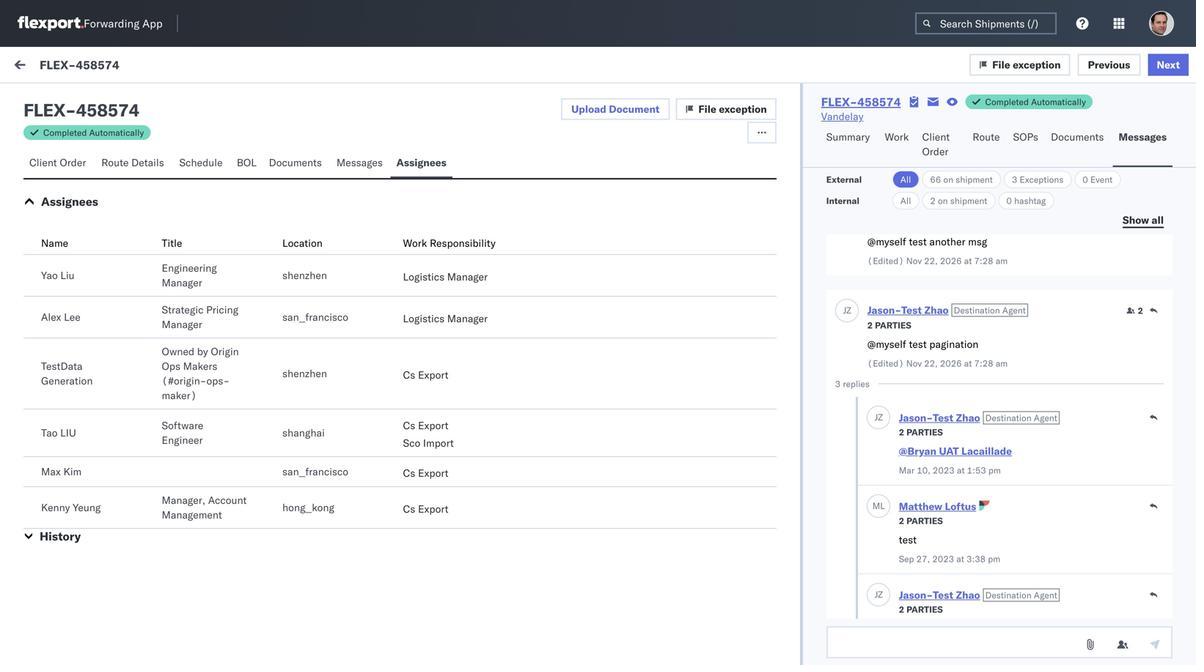 Task type: vqa. For each thing, say whether or not it's contained in the screenshot.
22, in @myself test pagination (Edited)  Nov 22, 2026 at 7:28 am
yes



Task type: describe. For each thing, give the bounding box(es) containing it.
flex- 458574 for oct 26, 2023, 5:45 pm edt
[[923, 464, 992, 477]]

all for 66
[[900, 174, 911, 185]]

4 cs from the top
[[403, 503, 415, 516]]

show all
[[1123, 214, 1164, 227]]

test for mar 10, 2023 at 1:53 pm
[[933, 412, 953, 425]]

1 horizontal spatial documents button
[[1045, 124, 1113, 167]]

458574 down 'lacaillade'
[[954, 464, 992, 477]]

1 horizontal spatial messages button
[[1113, 124, 1173, 167]]

omkar savant for oct 26, 2023, 5:45 pm edt
[[71, 437, 136, 450]]

upload document
[[571, 103, 660, 115]]

alex lee
[[41, 311, 80, 324]]

jason-test zhao destination agent for (edited)  nov 22, 2026 at 7:28 am
[[867, 304, 1026, 317]]

route for route
[[973, 131, 1000, 143]]

yao liu
[[41, 269, 75, 282]]

2 for mar 10, 2023 at 1:53 pm 2 parties button
[[899, 427, 904, 438]]

2 shenzhen from the top
[[282, 367, 327, 380]]

4 resize handle column header from the left
[[1159, 122, 1176, 666]]

lee
[[64, 311, 80, 324]]

oct for oct 26, 2023, 5:45 pm edt
[[405, 464, 421, 477]]

sep
[[899, 554, 914, 565]]

@myself test pagination (edited)  nov 22, 2026 at 7:28 am
[[867, 338, 1008, 369]]

j for (edited)  nov 22, 2026 at 7:28 am
[[843, 305, 846, 316]]

agent for (edited)  nov 22, 2026 at 7:28 am
[[1002, 305, 1026, 316]]

agent for mar 10, 2023 at 1:53 pm
[[1034, 413, 1057, 424]]

1 horizontal spatial client order button
[[916, 124, 967, 167]]

alex
[[41, 311, 61, 324]]

2 parties button for sep 27, 2023 at 3:38 pm
[[899, 514, 943, 527]]

export inside cs export sco import
[[418, 419, 449, 432]]

next
[[1157, 58, 1180, 71]]

engineering
[[162, 262, 217, 275]]

0 horizontal spatial a
[[77, 492, 82, 505]]

2 logistics from the top
[[403, 312, 445, 325]]

0 vertical spatial file
[[992, 58, 1010, 71]]

all button for 66
[[892, 171, 919, 188]]

(edited) inside @myself test pagination (edited)  nov 22, 2026 at 7:28 am
[[867, 358, 904, 369]]

internal (0)
[[98, 93, 156, 106]]

2 vertical spatial j
[[875, 590, 878, 601]]

liu
[[60, 427, 76, 440]]

pm for 6:30
[[499, 302, 514, 315]]

engineering manager
[[162, 262, 217, 289]]

l
[[880, 501, 885, 512]]

bol button
[[231, 150, 263, 178]]

partnership.
[[87, 507, 144, 520]]

1 horizontal spatial assignees button
[[391, 150, 452, 178]]

exception: for oct 26, 2023, 5:46 pm edt
[[47, 382, 99, 395]]

route button
[[967, 124, 1007, 167]]

(#origin-
[[162, 375, 206, 388]]

test for another
[[909, 235, 927, 248]]

vandelay link
[[821, 109, 863, 124]]

5 omkar from the top
[[71, 533, 102, 546]]

history
[[40, 529, 81, 544]]

work for work responsibility
[[403, 237, 427, 250]]

pm for 5:46
[[499, 376, 514, 389]]

0 horizontal spatial order
[[60, 156, 86, 169]]

flex- up 2 on shipment
[[923, 170, 954, 183]]

flex- 2271801
[[923, 376, 999, 389]]

lucrative
[[44, 507, 84, 520]]

i
[[44, 250, 47, 263]]

this
[[44, 492, 64, 505]]

2023 inside test sep 27, 2023 at 3:38 pm
[[932, 554, 954, 565]]

with this contract established, we will create lucrative partnership.
[[44, 492, 361, 520]]

location
[[282, 237, 323, 250]]

2 for 2 parties button under 27,
[[899, 605, 904, 616]]

3 cs from the top
[[403, 467, 415, 480]]

omkar savant for oct 26, 2023, 5:46 pm edt
[[71, 357, 136, 370]]

flex- 1854269
[[923, 236, 999, 249]]

owned by origin ops makers (#origin-ops- maker)
[[162, 345, 239, 402]]

1 horizontal spatial a
[[92, 250, 98, 263]]

26, for oct 26, 2023, 6:30 pm edt
[[424, 302, 440, 315]]

whatever
[[44, 316, 88, 329]]

66 on shipment
[[930, 174, 993, 185]]

3 for 3 exceptions
[[1012, 174, 1017, 185]]

savant for oct 26, 2023, 5:45 pm edt
[[105, 437, 136, 450]]

omkar for oct 26, 2023, 6:30 pm edt
[[71, 291, 102, 304]]

j z for mar 10, 2023 at 1:53 pm
[[875, 412, 883, 423]]

1 vertical spatial assignees button
[[41, 194, 98, 209]]

external (0) button
[[18, 87, 92, 115]]

show all button
[[1114, 210, 1173, 232]]

oct for oct 26, 2023, 7:00 pm edt
[[405, 236, 421, 249]]

management
[[162, 509, 222, 522]]

upload document button
[[561, 98, 670, 120]]

1 resize handle column header from the left
[[380, 122, 398, 666]]

exceptions
[[1020, 174, 1063, 185]]

oct 26, 2023, 5:45 pm edt
[[405, 464, 536, 477]]

omkar for oct 26, 2023, 5:46 pm edt
[[71, 357, 102, 370]]

customs hold type
[[150, 382, 244, 395]]

1 shenzhen from the top
[[282, 269, 327, 282]]

1 vertical spatial client
[[29, 156, 57, 169]]

3 for 3 replies
[[835, 379, 841, 390]]

import inside cs export sco import
[[423, 437, 454, 450]]

26, for oct 26, 2023, 5:46 pm edt
[[424, 376, 440, 389]]

2 vertical spatial jason-test zhao destination agent
[[899, 589, 1057, 602]]

am right i
[[50, 250, 64, 263]]

kenny yeung
[[41, 502, 101, 514]]

another
[[929, 235, 965, 248]]

flex- down @myself test pagination (edited)  nov 22, 2026 at 7:28 am
[[923, 376, 954, 389]]

boat!
[[142, 316, 167, 329]]

savant for oct 26, 2023, 7:22 pm edt
[[105, 159, 136, 172]]

contract
[[197, 492, 236, 505]]

client order for the left client order button
[[29, 156, 86, 169]]

ops-
[[206, 375, 230, 388]]

5 savant from the top
[[105, 533, 136, 546]]

2 vertical spatial z
[[878, 590, 883, 601]]

client order for rightmost client order button
[[922, 131, 950, 158]]

engineer
[[162, 434, 203, 447]]

origin
[[211, 345, 239, 358]]

nov inside @myself test another msg (edited)  nov 22, 2026 at 7:28 am
[[906, 256, 922, 267]]

jason- for (edited)  nov 22, 2026 at 7:28 am
[[867, 304, 901, 317]]

forwarding app link
[[18, 16, 163, 31]]

testdata
[[41, 360, 83, 373]]

0 horizontal spatial assignees
[[41, 194, 98, 209]]

flex- 458574 for oct 26, 2023, 7:22 pm edt
[[923, 170, 992, 183]]

edt for oct 26, 2023, 5:46 pm edt
[[517, 376, 536, 389]]

previous button
[[1078, 54, 1141, 76]]

2 cs export from the top
[[403, 467, 449, 480]]

yao
[[41, 269, 58, 282]]

route details button
[[96, 150, 173, 178]]

0 vertical spatial exception
[[1013, 58, 1061, 71]]

1 export from the top
[[418, 369, 449, 382]]

test sep 27, 2023 at 3:38 pm
[[899, 534, 1000, 565]]

import inside button
[[109, 60, 140, 73]]

at left 1:53
[[957, 465, 965, 476]]

destination for mar 10, 2023 at 1:53 pm
[[985, 413, 1032, 424]]

with
[[154, 492, 174, 505]]

your
[[255, 250, 275, 263]]

1 horizontal spatial completed automatically
[[985, 96, 1086, 107]]

2 vertical spatial zhao
[[956, 589, 980, 602]]

summary
[[826, 131, 870, 143]]

on for 2
[[938, 195, 948, 206]]

mar
[[899, 465, 915, 476]]

pricing
[[206, 304, 238, 316]]

4 export from the top
[[418, 503, 449, 516]]

manager inside engineering manager
[[162, 276, 202, 289]]

Search Shipments (/) text field
[[915, 12, 1057, 34]]

work for work button
[[885, 131, 909, 143]]

tao
[[41, 427, 58, 440]]

0 horizontal spatial messages button
[[331, 150, 391, 178]]

458574 up message
[[76, 99, 139, 121]]

1 2023 from the top
[[933, 465, 955, 476]]

458574 right 27,
[[954, 559, 992, 572]]

2 vertical spatial jason-
[[899, 589, 933, 602]]

document
[[609, 103, 660, 115]]

22, inside @myself test another msg (edited)  nov 22, 2026 at 7:28 am
[[924, 256, 938, 267]]

work button
[[879, 124, 916, 167]]

flex- left msg
[[923, 236, 954, 249]]

sops button
[[1007, 124, 1045, 167]]

1 cs export from the top
[[403, 369, 449, 382]]

2 parties for (edited)  nov 22, 2026 at 7:28 am
[[867, 320, 911, 331]]

@myself test another msg (edited)  nov 22, 2026 at 7:28 am
[[867, 235, 1008, 267]]

26, for oct 26, 2023, 7:22 pm edt
[[424, 170, 440, 183]]

external (0)
[[23, 93, 84, 106]]

next button
[[1148, 54, 1189, 76]]

1 vertical spatial completed
[[43, 127, 87, 138]]

cs export sco import
[[403, 419, 454, 450]]

account
[[208, 494, 247, 507]]

458574 down forwarding app link
[[76, 57, 119, 72]]

@myself for another
[[867, 235, 906, 248]]

savant for oct 26, 2023, 5:46 pm edt
[[105, 357, 136, 370]]

0 horizontal spatial client order button
[[23, 150, 96, 178]]

1 horizontal spatial flex-458574
[[821, 95, 901, 109]]

2 inside button
[[1138, 305, 1143, 316]]

show
[[1123, 214, 1149, 227]]

2 parties button down 27,
[[899, 603, 943, 616]]

zhao for (edited)  nov 22, 2026 at 7:28 am
[[924, 304, 949, 317]]

2 vertical spatial destination
[[985, 590, 1032, 601]]

hashtag
[[1014, 195, 1046, 206]]

work responsibility
[[403, 237, 496, 250]]

5 omkar savant from the top
[[71, 533, 136, 546]]

flex- up vandelay
[[821, 95, 857, 109]]

0 horizontal spatial automatically
[[89, 127, 144, 138]]

2 parties down 27,
[[899, 605, 943, 616]]

strategic pricing manager
[[162, 304, 238, 331]]

boat! waka waka!
[[142, 316, 227, 329]]

@myself for pagination
[[867, 338, 906, 351]]

omkar savant for oct 26, 2023, 7:22 pm edt
[[71, 159, 136, 172]]

1854269
[[954, 236, 999, 249]]

0 horizontal spatial flex-458574
[[40, 57, 119, 72]]

2 button
[[1126, 305, 1143, 317]]

all
[[1152, 214, 1164, 227]]

flex-458574 link
[[821, 95, 901, 109]]

exception: for oct 26, 2023, 5:45 pm edt
[[47, 463, 99, 476]]

title
[[162, 237, 182, 250]]

@bryan
[[899, 445, 936, 458]]

shipment for 66 on shipment
[[956, 174, 993, 185]]

manager up oct 26, 2023, 5:46 pm edt
[[447, 312, 488, 325]]

documents for right documents button
[[1051, 131, 1104, 143]]

0 for 0 event
[[1083, 174, 1088, 185]]

we
[[298, 492, 311, 505]]

jason-test zhao button for (edited)  nov 22, 2026 at 7:28 am
[[867, 304, 949, 317]]

0 vertical spatial -
[[65, 99, 76, 121]]

test for (edited)  nov 22, 2026 at 7:28 am
[[901, 304, 922, 317]]

manager inside the strategic pricing manager
[[162, 318, 202, 331]]

1 horizontal spatial order
[[922, 145, 949, 158]]

import work
[[109, 60, 166, 73]]

(edited) inside @myself test another msg (edited)  nov 22, 2026 at 7:28 am
[[867, 256, 904, 267]]

0 horizontal spatial file exception
[[698, 103, 767, 115]]

this
[[177, 492, 194, 505]]

test for pagination
[[909, 338, 927, 351]]

2 on shipment
[[930, 195, 987, 206]]

oct for oct 26, 2023, 7:22 pm edt
[[405, 170, 421, 183]]

flex - 458574
[[23, 99, 139, 121]]

1 vertical spatial file
[[698, 103, 716, 115]]

i am filing a commendation report to improve your morale!
[[44, 250, 313, 263]]

software
[[162, 419, 203, 432]]

msg
[[968, 235, 987, 248]]

458574 up vandelay
[[857, 95, 901, 109]]

report
[[172, 250, 201, 263]]

0 vertical spatial work
[[142, 60, 166, 73]]

name
[[41, 237, 68, 250]]

work for my
[[42, 56, 80, 77]]



Task type: locate. For each thing, give the bounding box(es) containing it.
by
[[197, 345, 208, 358]]

at up flex- 2271801
[[964, 358, 972, 369]]

1 cs from the top
[[403, 369, 415, 382]]

messages for left the messages button
[[337, 156, 383, 169]]

1 horizontal spatial work
[[957, 127, 976, 138]]

oct for oct 26, 2023, 6:30 pm edt
[[405, 302, 421, 315]]

0 horizontal spatial import
[[109, 60, 140, 73]]

1 savant from the top
[[105, 159, 136, 172]]

established,
[[238, 492, 296, 505]]

3 export from the top
[[418, 467, 449, 480]]

messages for rightmost the messages button
[[1119, 131, 1167, 143]]

work for related
[[957, 127, 976, 138]]

1 pm from the top
[[499, 170, 514, 183]]

1 2023, from the top
[[443, 170, 471, 183]]

0 vertical spatial completed
[[985, 96, 1029, 107]]

(0) up message
[[65, 93, 84, 106]]

1 exception: from the top
[[47, 382, 99, 395]]

this is a great
[[44, 492, 109, 505]]

3 resize handle column header from the left
[[899, 122, 917, 666]]

messages button
[[1113, 124, 1173, 167], [331, 150, 391, 178]]

1 vertical spatial destination
[[985, 413, 1032, 424]]

5 oct from the top
[[405, 464, 421, 477]]

2 vertical spatial agent
[[1034, 590, 1057, 601]]

1 vertical spatial work
[[957, 127, 976, 138]]

export up sco
[[418, 419, 449, 432]]

1 vertical spatial 7:28
[[974, 358, 993, 369]]

2023 right 27,
[[932, 554, 954, 565]]

2 export from the top
[[418, 419, 449, 432]]

omkar up generation
[[71, 357, 102, 370]]

oct for oct 26, 2023, 5:46 pm edt
[[405, 376, 421, 389]]

2 2023 from the top
[[932, 554, 954, 565]]

improve
[[215, 250, 252, 263]]

2 san_francisco from the top
[[282, 466, 348, 478]]

1 vertical spatial @myself
[[867, 338, 906, 351]]

2 for sep 27, 2023 at 3:38 pm 2 parties button
[[899, 516, 904, 527]]

cs up cs export sco import
[[403, 369, 415, 382]]

2023, for 7:22
[[443, 170, 471, 183]]

route for route details
[[101, 156, 129, 169]]

3 exceptions
[[1012, 174, 1063, 185]]

oct left 'responsibility'
[[405, 236, 421, 249]]

at inside @myself test pagination (edited)  nov 22, 2026 at 7:28 am
[[964, 358, 972, 369]]

2 7:28 from the top
[[974, 358, 993, 369]]

0 hashtag
[[1006, 195, 1046, 206]]

savant down "partnership."
[[105, 533, 136, 546]]

0 horizontal spatial 3
[[835, 379, 841, 390]]

at inside @myself test another msg (edited)  nov 22, 2026 at 7:28 am
[[964, 256, 972, 267]]

manager
[[447, 271, 488, 283], [162, 276, 202, 289], [447, 312, 488, 325], [162, 318, 202, 331]]

2 omkar from the top
[[71, 291, 102, 304]]

0 vertical spatial nov
[[906, 256, 922, 267]]

26, left the 7:00
[[424, 236, 440, 249]]

client order button
[[916, 124, 967, 167], [23, 150, 96, 178]]

edt for oct 26, 2023, 6:30 pm edt
[[517, 302, 536, 315]]

message
[[45, 127, 81, 138]]

assignees up name
[[41, 194, 98, 209]]

a right is
[[77, 492, 82, 505]]

0 horizontal spatial documents
[[269, 156, 322, 169]]

1 vertical spatial 0
[[1006, 195, 1012, 206]]

0 vertical spatial route
[[973, 131, 1000, 143]]

3 cs export from the top
[[403, 503, 449, 516]]

2 vertical spatial jason-test zhao button
[[899, 589, 980, 602]]

parties for mar 10, 2023 at 1:53 pm
[[906, 427, 943, 438]]

1 vertical spatial jason-
[[899, 412, 933, 425]]

matthew loftus
[[899, 500, 976, 513]]

summary button
[[820, 124, 879, 167]]

4 omkar savant from the top
[[71, 437, 136, 450]]

1 2026 from the top
[[940, 256, 962, 267]]

1 vertical spatial completed automatically
[[43, 127, 144, 138]]

responsibility
[[430, 237, 496, 250]]

client up latent
[[29, 156, 57, 169]]

order down the related on the top of page
[[922, 145, 949, 158]]

flex- 458574 right the sep
[[923, 559, 992, 572]]

waka
[[169, 316, 195, 329]]

2 logistics manager from the top
[[403, 312, 488, 325]]

at inside test sep 27, 2023 at 3:38 pm
[[956, 554, 964, 565]]

external for external (0)
[[23, 93, 62, 106]]

uat
[[939, 445, 959, 458]]

5 edt from the top
[[517, 464, 536, 477]]

sops
[[1013, 131, 1038, 143]]

2 pm from the top
[[988, 554, 1000, 565]]

bol
[[237, 156, 257, 169]]

@myself inside @myself test pagination (edited)  nov 22, 2026 at 7:28 am
[[867, 338, 906, 351]]

2 vertical spatial test
[[933, 589, 953, 602]]

test left flex- 1366815
[[901, 304, 922, 317]]

1 vertical spatial exception
[[719, 103, 767, 115]]

pm right 6:30
[[499, 302, 514, 315]]

jason-test zhao button for mar 10, 2023 at 1:53 pm
[[899, 412, 980, 425]]

manager up "oct 26, 2023, 6:30 pm edt"
[[447, 271, 488, 283]]

omkar savant up kim at the bottom
[[71, 437, 136, 450]]

0 for 0 hashtag
[[1006, 195, 1012, 206]]

1 vertical spatial (edited)
[[867, 358, 904, 369]]

omkar
[[71, 159, 102, 172], [71, 291, 102, 304], [71, 357, 102, 370], [71, 437, 102, 450], [71, 533, 102, 546]]

jason- up @bryan
[[899, 412, 933, 425]]

2 26, from the top
[[424, 236, 440, 249]]

0 horizontal spatial work
[[142, 60, 166, 73]]

documents for documents button to the left
[[269, 156, 322, 169]]

parties up @bryan
[[906, 427, 943, 438]]

strategic
[[162, 304, 203, 316]]

omkar for oct 26, 2023, 5:45 pm edt
[[71, 437, 102, 450]]

0 horizontal spatial external
[[23, 93, 62, 106]]

on for 66
[[943, 174, 953, 185]]

1 vertical spatial j
[[875, 412, 878, 423]]

documents button up 0 event
[[1045, 124, 1113, 167]]

22, inside @myself test pagination (edited)  nov 22, 2026 at 7:28 am
[[924, 358, 938, 369]]

omkar savant up latent
[[71, 159, 136, 172]]

logistics left 6:30
[[403, 312, 445, 325]]

edt right the 7:00
[[517, 236, 536, 249]]

3 omkar from the top
[[71, 357, 102, 370]]

1 all from the top
[[900, 174, 911, 185]]

0 horizontal spatial 0
[[1006, 195, 1012, 206]]

2 @myself from the top
[[867, 338, 906, 351]]

all for 2
[[900, 195, 911, 206]]

matthew
[[899, 500, 942, 513]]

3 savant from the top
[[105, 357, 136, 370]]

7:28 inside @myself test another msg (edited)  nov 22, 2026 at 7:28 am
[[974, 256, 993, 267]]

0 horizontal spatial -
[[65, 99, 76, 121]]

liu
[[60, 269, 75, 282]]

automatically up route details
[[89, 127, 144, 138]]

1 omkar from the top
[[71, 159, 102, 172]]

oct 26, 2023, 7:22 pm edt
[[405, 170, 536, 183]]

at down flex- 1854269
[[964, 256, 972, 267]]

2 2023, from the top
[[443, 236, 471, 249]]

am inside @myself test pagination (edited)  nov 22, 2026 at 7:28 am
[[996, 358, 1008, 369]]

zhao up @bryan uat lacaillade
[[956, 412, 980, 425]]

3 2023, from the top
[[443, 302, 471, 315]]

1 7:28 from the top
[[974, 256, 993, 267]]

1 all button from the top
[[892, 171, 919, 188]]

4 savant from the top
[[105, 437, 136, 450]]

pm for 7:00
[[499, 236, 514, 249]]

0 horizontal spatial client
[[29, 156, 57, 169]]

test left the another at top right
[[909, 235, 927, 248]]

client order button up 66
[[916, 124, 967, 167]]

(edited)
[[867, 256, 904, 267], [867, 358, 904, 369]]

max
[[41, 466, 61, 478]]

2023, left 6:30
[[443, 302, 471, 315]]

(0) for internal (0)
[[137, 93, 156, 106]]

1 vertical spatial cs export
[[403, 467, 449, 480]]

458574 up 2 on shipment
[[954, 170, 992, 183]]

2 all button from the top
[[892, 192, 919, 210]]

edt for oct 26, 2023, 7:22 pm edt
[[517, 170, 536, 183]]

22,
[[924, 256, 938, 267], [924, 358, 938, 369]]

1 logistics from the top
[[403, 271, 445, 283]]

logistics manager up oct 26, 2023, 5:46 pm edt
[[403, 312, 488, 325]]

j for mar 10, 2023 at 1:53 pm
[[875, 412, 878, 423]]

pm inside test sep 27, 2023 at 3:38 pm
[[988, 554, 1000, 565]]

2026
[[940, 256, 962, 267], [940, 358, 962, 369]]

resize handle column header
[[380, 122, 398, 666], [640, 122, 657, 666], [899, 122, 917, 666], [1159, 122, 1176, 666]]

0 vertical spatial shipment
[[956, 174, 993, 185]]

will
[[314, 492, 330, 505]]

0 vertical spatial assignees button
[[391, 150, 452, 178]]

zhao for mar 10, 2023 at 1:53 pm
[[956, 412, 980, 425]]

1 pm from the top
[[988, 465, 1001, 476]]

0 event
[[1083, 174, 1113, 185]]

@bryan uat lacaillade button
[[899, 445, 1012, 458]]

(0) down import work button
[[137, 93, 156, 106]]

flex- 458574 down @bryan uat lacaillade button at the right of the page
[[923, 464, 992, 477]]

2023, for 5:45
[[443, 464, 471, 477]]

-
[[65, 99, 76, 121], [664, 170, 670, 183]]

2023, left 5:45
[[443, 464, 471, 477]]

0 vertical spatial messages
[[1119, 131, 1167, 143]]

import right sco
[[423, 437, 454, 450]]

1 edt from the top
[[517, 170, 536, 183]]

None text field
[[826, 627, 1173, 659]]

4 omkar from the top
[[71, 437, 102, 450]]

completed automatically down flex - 458574 on the left top of page
[[43, 127, 144, 138]]

1 omkar savant from the top
[[71, 159, 136, 172]]

1 horizontal spatial file exception
[[992, 58, 1061, 71]]

destination
[[954, 305, 1000, 316], [985, 413, 1032, 424], [985, 590, 1032, 601]]

2 omkar savant from the top
[[71, 291, 136, 304]]

pm right 1:53
[[988, 465, 1001, 476]]

2 22, from the top
[[924, 358, 938, 369]]

3 pm from the top
[[499, 302, 514, 315]]

2023, for 7:00
[[443, 236, 471, 249]]

automatically up sops
[[1031, 96, 1086, 107]]

zhao
[[924, 304, 949, 317], [956, 412, 980, 425], [956, 589, 980, 602]]

2 oct from the top
[[405, 236, 421, 249]]

1 vertical spatial 2023
[[932, 554, 954, 565]]

(0) for external (0)
[[65, 93, 84, 106]]

1 horizontal spatial -
[[664, 170, 670, 183]]

1 vertical spatial assignees
[[41, 194, 98, 209]]

2 all from the top
[[900, 195, 911, 206]]

1 vertical spatial external
[[826, 174, 862, 185]]

1 vertical spatial shipment
[[950, 195, 987, 206]]

to
[[203, 250, 213, 263]]

flex- 458574
[[923, 170, 992, 183], [923, 464, 992, 477], [923, 559, 992, 572]]

agent
[[1002, 305, 1026, 316], [1034, 413, 1057, 424], [1034, 590, 1057, 601]]

3:38
[[967, 554, 986, 565]]

all
[[900, 174, 911, 185], [900, 195, 911, 206]]

4 edt from the top
[[517, 376, 536, 389]]

parties
[[875, 320, 911, 331], [906, 427, 943, 438], [906, 516, 943, 527], [906, 605, 943, 616]]

1 nov from the top
[[906, 256, 922, 267]]

1 vertical spatial messages
[[337, 156, 383, 169]]

3 flex- 458574 from the top
[[923, 559, 992, 572]]

z for (edited)  nov 22, 2026 at 7:28 am
[[846, 305, 851, 316]]

0 vertical spatial agent
[[1002, 305, 1026, 316]]

pm right the 3:38
[[988, 554, 1000, 565]]

work
[[142, 60, 166, 73], [885, 131, 909, 143], [403, 237, 427, 250]]

destination up pagination
[[954, 305, 1000, 316]]

test inside @myself test pagination (edited)  nov 22, 2026 at 7:28 am
[[909, 338, 927, 351]]

(0) inside the internal (0) button
[[137, 93, 156, 106]]

import up internal (0)
[[109, 60, 140, 73]]

1 @myself from the top
[[867, 235, 906, 248]]

2 parties button for (edited)  nov 22, 2026 at 7:28 am
[[867, 319, 911, 331]]

2 resize handle column header from the left
[[640, 122, 657, 666]]

2
[[930, 195, 936, 206], [1138, 305, 1143, 316], [867, 320, 873, 331], [899, 427, 904, 438], [899, 516, 904, 527], [899, 605, 904, 616]]

event
[[1090, 174, 1113, 185]]

(0) inside external (0) button
[[65, 93, 84, 106]]

vandelay
[[821, 110, 863, 123]]

all button for 2
[[892, 192, 919, 210]]

2 vertical spatial test
[[899, 534, 917, 547]]

forwarding app
[[84, 16, 163, 30]]

internal for internal
[[826, 195, 859, 206]]

flex
[[23, 99, 65, 121]]

internal inside button
[[98, 93, 134, 106]]

26, up cs export sco import
[[424, 376, 440, 389]]

26, down cs export sco import
[[424, 464, 440, 477]]

3 26, from the top
[[424, 302, 440, 315]]

j z for (edited)  nov 22, 2026 at 7:28 am
[[843, 305, 851, 316]]

0 horizontal spatial completed
[[43, 127, 87, 138]]

cs inside cs export sco import
[[403, 419, 415, 432]]

completed down flex - 458574 on the left top of page
[[43, 127, 87, 138]]

5 2023, from the top
[[443, 464, 471, 477]]

assignees inside button
[[396, 156, 446, 169]]

external for external
[[826, 174, 862, 185]]

flex- right the sep
[[923, 559, 954, 572]]

kenny
[[41, 502, 70, 514]]

matthew loftus button
[[899, 500, 976, 513]]

2 exception: from the top
[[47, 463, 99, 476]]

7:28 inside @myself test pagination (edited)  nov 22, 2026 at 7:28 am
[[974, 358, 993, 369]]

hong_kong
[[282, 502, 334, 514]]

1 vertical spatial import
[[423, 437, 454, 450]]

4 26, from the top
[[424, 376, 440, 389]]

2026 down pagination
[[940, 358, 962, 369]]

1 horizontal spatial completed
[[985, 96, 1029, 107]]

savant left ops in the bottom left of the page
[[105, 357, 136, 370]]

flex- right my
[[40, 57, 76, 72]]

documents up 0 event
[[1051, 131, 1104, 143]]

shipment for 2 on shipment
[[950, 195, 987, 206]]

manager down strategic
[[162, 318, 202, 331]]

pm for 5:45
[[499, 464, 514, 477]]

0 vertical spatial all
[[900, 174, 911, 185]]

forwarding
[[84, 16, 140, 30]]

1 horizontal spatial (0)
[[137, 93, 156, 106]]

0 vertical spatial j
[[843, 305, 846, 316]]

2 vertical spatial j z
[[875, 590, 883, 601]]

flexport. image
[[18, 16, 84, 31]]

0 horizontal spatial exception
[[719, 103, 767, 115]]

omkar down yeung
[[71, 533, 102, 546]]

details
[[131, 156, 164, 169]]

1 san_francisco from the top
[[282, 311, 348, 324]]

0 vertical spatial file exception
[[992, 58, 1061, 71]]

history button
[[40, 529, 81, 544]]

flex- up pagination
[[923, 302, 954, 315]]

file exception button
[[970, 54, 1070, 76], [970, 54, 1070, 76], [676, 98, 776, 120], [676, 98, 776, 120]]

4 oct from the top
[[405, 376, 421, 389]]

completed automatically up sops
[[985, 96, 1086, 107]]

0 vertical spatial logistics
[[403, 271, 445, 283]]

0 horizontal spatial work
[[42, 56, 80, 77]]

2 vertical spatial cs export
[[403, 503, 449, 516]]

2 savant from the top
[[105, 291, 136, 304]]

0 vertical spatial (edited)
[[867, 256, 904, 267]]

makers
[[183, 360, 217, 373]]

parties for sep 27, 2023 at 3:38 pm
[[906, 516, 943, 527]]

0 vertical spatial external
[[23, 93, 62, 106]]

work left 'responsibility'
[[403, 237, 427, 250]]

savant for oct 26, 2023, 6:30 pm edt
[[105, 291, 136, 304]]

all left 2 on shipment
[[900, 195, 911, 206]]

2 flex- 458574 from the top
[[923, 464, 992, 477]]

latent
[[44, 184, 74, 197]]

0 vertical spatial on
[[943, 174, 953, 185]]

parties for (edited)  nov 22, 2026 at 7:28 am
[[875, 320, 911, 331]]

test inside test sep 27, 2023 at 3:38 pm
[[899, 534, 917, 547]]

1 vertical spatial all button
[[892, 192, 919, 210]]

5 pm from the top
[[499, 464, 514, 477]]

cs up sco
[[403, 419, 415, 432]]

flex- down 'uat'
[[923, 464, 954, 477]]

2 parties
[[867, 320, 911, 331], [899, 427, 943, 438], [899, 516, 943, 527], [899, 605, 943, 616]]

1 vertical spatial 2026
[[940, 358, 962, 369]]

0 horizontal spatial route
[[101, 156, 129, 169]]

export down sco
[[418, 467, 449, 480]]

schedule button
[[173, 150, 231, 178]]

1 vertical spatial z
[[878, 412, 883, 423]]

0 vertical spatial automatically
[[1031, 96, 1086, 107]]

3 left replies
[[835, 379, 841, 390]]

0 vertical spatial j z
[[843, 305, 851, 316]]

0 vertical spatial 22,
[[924, 256, 938, 267]]

2 2026 from the top
[[940, 358, 962, 369]]

oct 26, 2023, 6:30 pm edt
[[405, 302, 536, 315]]

5 26, from the top
[[424, 464, 440, 477]]

1 horizontal spatial documents
[[1051, 131, 1104, 143]]

(0)
[[65, 93, 84, 106], [137, 93, 156, 106]]

1 vertical spatial jason-test zhao destination agent
[[899, 412, 1057, 425]]

2 cs from the top
[[403, 419, 415, 432]]

1 oct from the top
[[405, 170, 421, 183]]

savant down the commendation on the top of the page
[[105, 291, 136, 304]]

on down 66
[[938, 195, 948, 206]]

2 edt from the top
[[517, 236, 536, 249]]

completed automatically
[[985, 96, 1086, 107], [43, 127, 144, 138]]

0 vertical spatial 2026
[[940, 256, 962, 267]]

pm
[[988, 465, 1001, 476], [988, 554, 1000, 565]]

documents button right bol
[[263, 150, 331, 178]]

@myself left the another at top right
[[867, 235, 906, 248]]

order up latent
[[60, 156, 86, 169]]

omkar savant up 'lee'
[[71, 291, 136, 304]]

1 horizontal spatial client order
[[922, 131, 950, 158]]

0 vertical spatial flex- 458574
[[923, 170, 992, 183]]

all left 66
[[900, 174, 911, 185]]

0 horizontal spatial documents button
[[263, 150, 331, 178]]

shenzhen up shanghai
[[282, 367, 327, 380]]

route inside button
[[973, 131, 1000, 143]]

3
[[1012, 174, 1017, 185], [835, 379, 841, 390]]

destination for (edited)  nov 22, 2026 at 7:28 am
[[954, 305, 1000, 316]]

2 parties for mar 10, 2023 at 1:53 pm
[[899, 427, 943, 438]]

test up 'uat'
[[933, 412, 953, 425]]

4 pm from the top
[[499, 376, 514, 389]]

458574
[[76, 57, 119, 72], [857, 95, 901, 109], [76, 99, 139, 121], [954, 170, 992, 183], [954, 464, 992, 477], [954, 559, 992, 572]]

nov inside @myself test pagination (edited)  nov 22, 2026 at 7:28 am
[[906, 358, 922, 369]]

oct down sco
[[405, 464, 421, 477]]

internal
[[98, 93, 134, 106], [826, 195, 859, 206]]

2023, for 6:30
[[443, 302, 471, 315]]

@myself inside @myself test another msg (edited)  nov 22, 2026 at 7:28 am
[[867, 235, 906, 248]]

0 vertical spatial documents
[[1051, 131, 1104, 143]]

0 horizontal spatial completed automatically
[[43, 127, 144, 138]]

1 horizontal spatial import
[[423, 437, 454, 450]]

2 parties for sep 27, 2023 at 3:38 pm
[[899, 516, 943, 527]]

3 omkar savant from the top
[[71, 357, 136, 370]]

z for mar 10, 2023 at 1:53 pm
[[878, 412, 883, 423]]

great
[[85, 492, 109, 505]]

0 vertical spatial client
[[922, 131, 950, 143]]

work up 'external (0)'
[[42, 56, 80, 77]]

2271801
[[954, 376, 999, 389]]

0 vertical spatial completed automatically
[[985, 96, 1086, 107]]

upload
[[571, 103, 606, 115]]

0 vertical spatial all button
[[892, 171, 919, 188]]

1 26, from the top
[[424, 170, 440, 183]]

2 (0) from the left
[[137, 93, 156, 106]]

3 edt from the top
[[517, 302, 536, 315]]

2 (edited) from the top
[[867, 358, 904, 369]]

export down oct 26, 2023, 5:45 pm edt
[[418, 503, 449, 516]]

all button left 66
[[892, 171, 919, 188]]

edt for oct 26, 2023, 7:00 pm edt
[[517, 236, 536, 249]]

omkar up latent
[[71, 159, 102, 172]]

0 vertical spatial @myself
[[867, 235, 906, 248]]

route inside button
[[101, 156, 129, 169]]

2 parties button for mar 10, 2023 at 1:53 pm
[[899, 426, 943, 439]]

parties down 27,
[[906, 605, 943, 616]]

2 pm from the top
[[499, 236, 514, 249]]

4 2023, from the top
[[443, 376, 471, 389]]

external inside button
[[23, 93, 62, 106]]

1 horizontal spatial assignees
[[396, 156, 446, 169]]

savant
[[105, 159, 136, 172], [105, 291, 136, 304], [105, 357, 136, 370], [105, 437, 136, 450], [105, 533, 136, 546]]

1 (edited) from the top
[[867, 256, 904, 267]]

2023,
[[443, 170, 471, 183], [443, 236, 471, 249], [443, 302, 471, 315], [443, 376, 471, 389], [443, 464, 471, 477]]

related work item/shipment
[[924, 127, 1038, 138]]

@myself
[[867, 235, 906, 248], [867, 338, 906, 351]]

2026 inside @myself test pagination (edited)  nov 22, 2026 at 7:28 am
[[940, 358, 962, 369]]

edt for oct 26, 2023, 5:45 pm edt
[[517, 464, 536, 477]]

2 parties button up @bryan
[[899, 426, 943, 439]]

26, left 6:30
[[424, 302, 440, 315]]

test inside @myself test another msg (edited)  nov 22, 2026 at 7:28 am
[[909, 235, 927, 248]]

omkar savant up generation
[[71, 357, 136, 370]]

1 vertical spatial all
[[900, 195, 911, 206]]

internal for internal (0)
[[98, 93, 134, 106]]

1 flex- 458574 from the top
[[923, 170, 992, 183]]

3 oct from the top
[[405, 302, 421, 315]]

work left the related on the top of page
[[885, 131, 909, 143]]

2 horizontal spatial work
[[885, 131, 909, 143]]

2023, left the 7:22
[[443, 170, 471, 183]]

1 (0) from the left
[[65, 93, 84, 106]]

app
[[142, 16, 163, 30]]

jason- for mar 10, 2023 at 1:53 pm
[[899, 412, 933, 425]]

1 22, from the top
[[924, 256, 938, 267]]

2 parties up @myself test pagination (edited)  nov 22, 2026 at 7:28 am
[[867, 320, 911, 331]]

1 vertical spatial j z
[[875, 412, 883, 423]]

a right the filing
[[92, 250, 98, 263]]

2026 inside @myself test another msg (edited)  nov 22, 2026 at 7:28 am
[[940, 256, 962, 267]]

jason-test zhao destination agent for mar 10, 2023 at 1:53 pm
[[899, 412, 1057, 425]]

2023, for 5:46
[[443, 376, 471, 389]]

0 horizontal spatial assignees button
[[41, 194, 98, 209]]

am inside @myself test another msg (edited)  nov 22, 2026 at 7:28 am
[[996, 256, 1008, 267]]

jason-test zhao button up @myself test pagination (edited)  nov 22, 2026 at 7:28 am
[[867, 304, 949, 317]]

26, for oct 26, 2023, 5:45 pm edt
[[424, 464, 440, 477]]

test up the sep
[[899, 534, 917, 547]]

0 vertical spatial 3
[[1012, 174, 1017, 185]]

0 vertical spatial jason-test zhao button
[[867, 304, 949, 317]]

2 for (edited)  nov 22, 2026 at 7:28 am 2 parties button
[[867, 320, 873, 331]]

zhao down the 3:38
[[956, 589, 980, 602]]

automatically
[[1031, 96, 1086, 107], [89, 127, 144, 138]]

1 vertical spatial on
[[938, 195, 948, 206]]

pagination
[[929, 338, 978, 351]]

shipment up 2 on shipment
[[956, 174, 993, 185]]

pm right 5:45
[[499, 464, 514, 477]]

max kim
[[41, 466, 82, 478]]

customs
[[150, 382, 193, 395]]

2 nov from the top
[[906, 358, 922, 369]]

at left the 3:38
[[956, 554, 964, 565]]

0 vertical spatial 0
[[1083, 174, 1088, 185]]

file right document
[[698, 103, 716, 115]]

1 horizontal spatial automatically
[[1031, 96, 1086, 107]]

1 horizontal spatial work
[[403, 237, 427, 250]]

26, for oct 26, 2023, 7:00 pm edt
[[424, 236, 440, 249]]

1 vertical spatial file exception
[[698, 103, 767, 115]]

documents right bol button
[[269, 156, 322, 169]]

0 vertical spatial assignees
[[396, 156, 446, 169]]

1 logistics manager from the top
[[403, 271, 488, 283]]

0 vertical spatial cs export
[[403, 369, 449, 382]]

0 vertical spatial pm
[[988, 465, 1001, 476]]

client right work button
[[922, 131, 950, 143]]

pm for 7:22
[[499, 170, 514, 183]]

am
[[50, 250, 64, 263], [996, 256, 1008, 267], [996, 358, 1008, 369]]

edt right 5:45
[[517, 464, 536, 477]]

m l
[[872, 501, 885, 512]]



